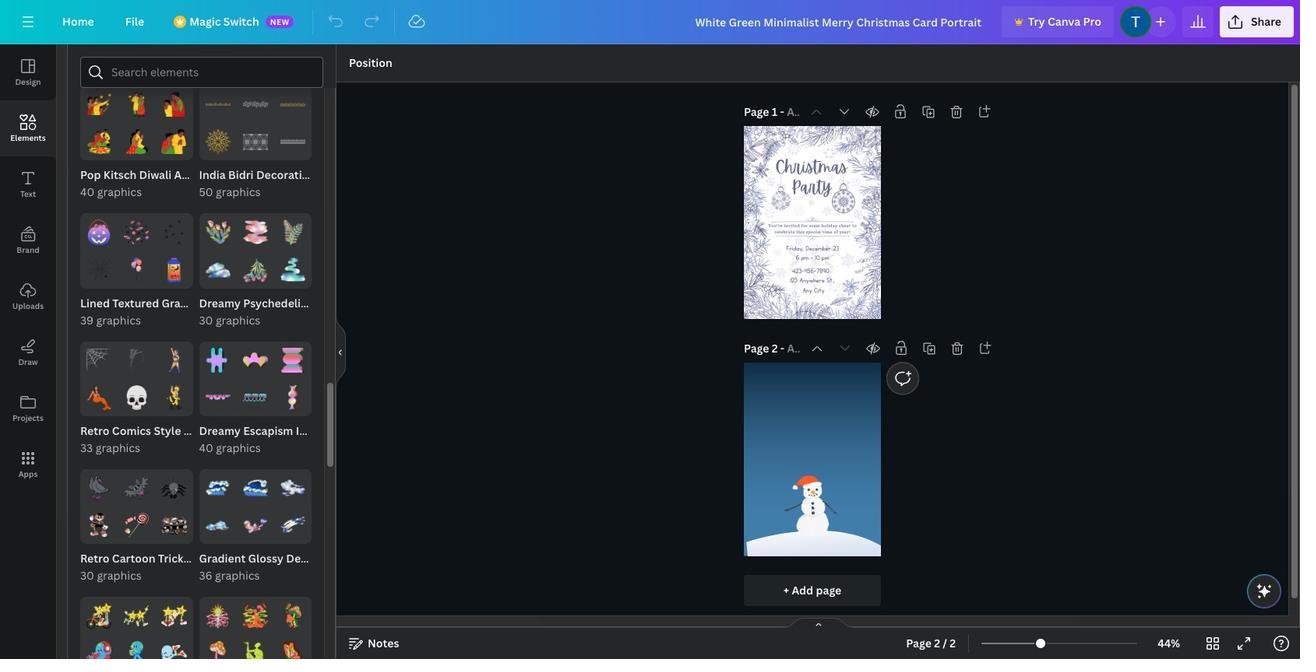 Task type: vqa. For each thing, say whether or not it's contained in the screenshot.
the intentional, at the right of the page
no



Task type: locate. For each thing, give the bounding box(es) containing it.
trick
[[158, 552, 183, 567]]

graphics
[[97, 185, 142, 200], [216, 185, 260, 200], [96, 313, 141, 328], [216, 313, 260, 328], [96, 441, 140, 456], [216, 441, 261, 456], [97, 569, 142, 584], [215, 569, 260, 584]]

party
[[791, 177, 831, 198]]

elements right decorative
[[317, 168, 367, 183]]

1 horizontal spatial 30
[[199, 313, 213, 328]]

1 horizontal spatial dreamy escapism isometric border image
[[243, 348, 268, 373]]

lined textured gradient halloween spider cobweb decoration image
[[86, 257, 112, 283]]

retro
[[80, 552, 109, 567]]

/
[[943, 636, 947, 651]]

psychedelic human female figure image
[[205, 604, 230, 629]]

44%
[[1158, 636, 1180, 651]]

christmas (new year) element image
[[832, 180, 855, 213]]

1 horizontal spatial pm
[[822, 254, 829, 262]]

30 down dreamy
[[199, 313, 213, 328]]

gradient ocean waves image up the gradient cloud illustration image
[[205, 476, 230, 501]]

file button
[[113, 6, 157, 37]]

2 gradient ocean waves image from the left
[[243, 476, 268, 501]]

0 horizontal spatial dreamy escapism isometric divider image
[[205, 386, 230, 411]]

Design title text field
[[683, 6, 996, 37]]

1 vertical spatial 30
[[80, 569, 94, 584]]

dreamy psychedelic nature elements 30 graphics
[[199, 296, 398, 328]]

1 vertical spatial dreamy escapism isometric border image
[[280, 386, 305, 411]]

page 1 -
[[744, 104, 787, 119]]

brand
[[17, 245, 40, 256]]

1 dreamy escapism isometric divider image from the left
[[205, 386, 230, 411]]

+ add page button
[[744, 575, 881, 607]]

page
[[816, 583, 841, 598]]

gradient liquid element image
[[280, 514, 305, 539]]

new
[[270, 16, 290, 27]]

2 pm from the left
[[822, 254, 829, 262]]

share button
[[1220, 6, 1294, 37]]

0 vertical spatial elements
[[10, 132, 46, 143]]

0 vertical spatial dreamy escapism isometric border image
[[280, 348, 305, 373]]

2
[[772, 341, 778, 356], [934, 636, 940, 651], [950, 636, 956, 651]]

female mermaid illustration image
[[86, 386, 112, 411]]

elements up the text button
[[10, 132, 46, 143]]

dreamy escapism isometric border image right "girl in darna costume" image
[[205, 348, 230, 373]]

home link
[[50, 6, 107, 37]]

projects
[[12, 413, 44, 424]]

year!
[[839, 229, 851, 234]]

add
[[792, 583, 813, 598]]

1 horizontal spatial 40
[[199, 441, 213, 456]]

2 vertical spatial -
[[780, 341, 785, 356]]

pm right 6 at right top
[[801, 254, 809, 262]]

page for page 2
[[744, 341, 769, 356]]

30
[[199, 313, 213, 328], [80, 569, 94, 584]]

pop kitsch diwali activities 40 graphics
[[80, 168, 224, 200]]

1 retro lined happy stars image from the left
[[124, 604, 149, 629]]

page left 1
[[744, 104, 769, 119]]

1 horizontal spatial 2
[[934, 636, 940, 651]]

page left /
[[906, 636, 931, 651]]

elements for dreamy psychedelic nature elements 30 graphics
[[349, 296, 398, 311]]

2 dreamy escapism isometric border image from the top
[[280, 386, 305, 411]]

decorative
[[256, 168, 314, 183]]

1 gradient ocean waves image from the left
[[205, 476, 230, 501]]

1
[[772, 104, 778, 119]]

0 horizontal spatial 2
[[772, 341, 778, 356]]

dreamy psychedelic nature elements button
[[199, 295, 398, 312]]

2 left /
[[934, 636, 940, 651]]

female human figure image
[[243, 642, 268, 660]]

top half of skull image
[[124, 386, 149, 411]]

dreamy
[[199, 296, 241, 311]]

- left page title text field
[[780, 341, 785, 356]]

try
[[1028, 14, 1045, 29]]

2 vertical spatial elements
[[349, 296, 398, 311]]

40
[[80, 185, 94, 200], [199, 441, 213, 456]]

friday, december 23 6 pm - 10 pm
[[786, 245, 839, 262]]

0 horizontal spatial 40
[[80, 185, 94, 200]]

bidri decorative elements border gold texture image
[[205, 92, 230, 117]]

dreamy escapism isometric border image
[[280, 348, 305, 373], [280, 386, 305, 411]]

1 pm from the left
[[801, 254, 809, 262]]

retro lined happy stars image
[[124, 604, 149, 629], [162, 604, 187, 629]]

30 down retro
[[80, 569, 94, 584]]

1 horizontal spatial dreamy escapism isometric divider image
[[243, 386, 268, 411]]

1 vertical spatial elements
[[317, 168, 367, 183]]

2 dreamy escapism isometric divider image from the left
[[243, 386, 268, 411]]

anywhere
[[799, 277, 825, 284]]

india
[[199, 168, 226, 183]]

to
[[852, 223, 857, 228]]

23
[[833, 245, 839, 253]]

pop kitsch mother and son praying image
[[162, 92, 187, 117]]

india bidri decorative elements button
[[199, 167, 367, 184]]

dreamy escapism isometric border image down psychedelic
[[243, 348, 268, 373]]

retro cartoon trick or treat 30 graphics
[[80, 552, 227, 584]]

pop
[[80, 168, 101, 183]]

33 graphics
[[80, 441, 140, 456]]

0 horizontal spatial 30
[[80, 569, 94, 584]]

lined textured gradient halloween candy confetti decoration image
[[124, 220, 149, 245]]

some
[[809, 223, 820, 228]]

page
[[744, 104, 769, 119], [744, 341, 769, 356], [906, 636, 931, 651]]

0 horizontal spatial gradient ocean waves image
[[205, 476, 230, 501]]

draw button
[[0, 325, 56, 381]]

dreamy escapism isometric divider image
[[205, 386, 230, 411], [243, 386, 268, 411]]

india bidri decorative elements 50 graphics
[[199, 168, 367, 200]]

graphics inside retro cartoon trick or treat 30 graphics
[[97, 569, 142, 584]]

dreamy escapism isometric border image
[[205, 348, 230, 373], [243, 348, 268, 373]]

of
[[834, 229, 838, 234]]

0 horizontal spatial retro lined happy stars image
[[124, 604, 149, 629]]

elements inside dreamy psychedelic nature elements 30 graphics
[[349, 296, 398, 311]]

dreamy psychedelic clouds image
[[205, 257, 230, 283]]

page left page title text field
[[744, 341, 769, 356]]

1 vertical spatial -
[[810, 254, 813, 262]]

36 graphics
[[199, 569, 260, 584]]

1 horizontal spatial retro lined happy stars image
[[162, 604, 187, 629]]

- right 1
[[780, 104, 784, 119]]

2 vertical spatial page
[[906, 636, 931, 651]]

1 vertical spatial page
[[744, 341, 769, 356]]

0 vertical spatial -
[[780, 104, 784, 119]]

- left 10
[[810, 254, 813, 262]]

main menu bar
[[0, 0, 1300, 44]]

dreamy escapism isometric divider image right boy in bee costume icon
[[205, 386, 230, 411]]

lined textured gradient halloween spider clutter decoration image
[[162, 220, 187, 245]]

or
[[186, 552, 197, 567]]

0 vertical spatial page
[[744, 104, 769, 119]]

dreamy psychedelic river image
[[280, 257, 305, 283]]

elements right nature
[[349, 296, 398, 311]]

retro lined happy stars image up the retro lined moon reading a book icon
[[162, 604, 187, 629]]

dreamy psychedelic lake image
[[243, 220, 268, 245]]

text
[[20, 189, 36, 199]]

christmas party
[[775, 157, 847, 198]]

elements inside button
[[10, 132, 46, 143]]

design button
[[0, 44, 56, 100]]

retro cartoon spider image
[[162, 476, 187, 501]]

0 vertical spatial 30
[[199, 313, 213, 328]]

activities
[[174, 168, 224, 183]]

position button
[[343, 51, 399, 76]]

retro lined happy stars image up "retro lined earth taking care of a flower" image
[[124, 604, 149, 629]]

gradient ocean waves image
[[205, 476, 230, 501], [243, 476, 268, 501]]

2 dreamy escapism isometric border image from the left
[[243, 348, 268, 373]]

elements inside india bidri decorative elements 50 graphics
[[317, 168, 367, 183]]

lined textured gradient halloween balloons decoration image
[[124, 257, 149, 283]]

text button
[[0, 157, 56, 213]]

retro lined earth taking care of a flower image
[[124, 642, 149, 660]]

1 horizontal spatial gradient ocean waves image
[[243, 476, 268, 501]]

brand button
[[0, 213, 56, 269]]

pop kitsch couple praying image
[[124, 129, 149, 155]]

draw
[[18, 357, 38, 368]]

7890
[[816, 267, 829, 275]]

graphics inside india bidri decorative elements 50 graphics
[[216, 185, 260, 200]]

0 horizontal spatial pm
[[801, 254, 809, 262]]

0 horizontal spatial dreamy escapism isometric border image
[[205, 348, 230, 373]]

1 dreamy escapism isometric border image from the top
[[280, 348, 305, 373]]

christmas (new year) element image
[[771, 184, 791, 211]]

position
[[349, 55, 392, 70]]

pop kitsch couple lighting diwali sparklers image
[[124, 92, 149, 117]]

pm right 10
[[822, 254, 829, 262]]

dreamy escapism isometric divider image up 40 graphics
[[243, 386, 268, 411]]

snowflake icon image
[[784, 138, 804, 159], [821, 145, 838, 162], [826, 172, 836, 182], [764, 175, 778, 189], [849, 176, 863, 189], [807, 199, 815, 207], [791, 203, 807, 220], [821, 204, 833, 218], [762, 206, 778, 222], [851, 207, 865, 222], [863, 236, 880, 255], [794, 237, 804, 247], [824, 238, 832, 247], [772, 247, 784, 259], [838, 251, 859, 271], [772, 264, 789, 282], [830, 281, 851, 302], [785, 289, 803, 307]]

0 vertical spatial 40
[[80, 185, 94, 200]]

retro cartoon bat image
[[124, 476, 149, 501]]

10
[[815, 254, 820, 262]]

- inside friday, december 23 6 pm - 10 pm
[[810, 254, 813, 262]]

2 right /
[[950, 636, 956, 651]]

december
[[806, 245, 831, 253]]

bidri decorative elements border gold texture image
[[280, 92, 305, 117]]

2 left page title text field
[[772, 341, 778, 356]]

- for page 1 -
[[780, 104, 784, 119]]

gradient ocean waves image left gradient abstract smoke image
[[243, 476, 268, 501]]

456-
[[804, 267, 816, 275]]



Task type: describe. For each thing, give the bounding box(es) containing it.
40 graphics
[[199, 441, 261, 456]]

2 for -
[[772, 341, 778, 356]]

pop kitsch family lighting diwali sparklers image
[[86, 92, 112, 117]]

boy in bee costume image
[[162, 386, 187, 411]]

switch
[[223, 14, 259, 29]]

side panel tab list
[[0, 44, 56, 493]]

page 2 -
[[744, 341, 787, 356]]

you're invited for some holiday cheer to celebrate this special time of year!
[[768, 223, 857, 234]]

christmas
[[775, 157, 847, 177]]

city
[[814, 287, 824, 295]]

retro cartoon trick or treat button
[[80, 551, 227, 568]]

time
[[822, 229, 832, 234]]

design
[[15, 76, 41, 87]]

this
[[796, 229, 805, 234]]

share
[[1251, 14, 1281, 29]]

uploads button
[[0, 269, 56, 325]]

6
[[796, 254, 799, 262]]

you're
[[768, 223, 783, 228]]

2 horizontal spatial 2
[[950, 636, 956, 651]]

Page title text field
[[787, 104, 799, 120]]

44% button
[[1144, 632, 1194, 657]]

page inside page 2 / 2 button
[[906, 636, 931, 651]]

+123-456-7890
[[792, 267, 829, 275]]

show pages image
[[781, 618, 856, 630]]

notes button
[[343, 632, 405, 657]]

dreamy psychedelic flowers image
[[243, 257, 268, 283]]

pop kitsch diwali activities button
[[80, 167, 224, 184]]

page for page 1
[[744, 104, 769, 119]]

psychedelic mushrooms and butterfly image
[[280, 604, 305, 629]]

retro lined moon reading a book image
[[162, 642, 187, 660]]

girl in darna costume image
[[162, 348, 187, 373]]

graphics inside pop kitsch diwali activities 40 graphics
[[97, 185, 142, 200]]

try canva pro button
[[1002, 6, 1114, 37]]

2 retro lined happy stars image from the left
[[162, 604, 187, 629]]

retro lined stars on a bike image
[[86, 604, 112, 629]]

retro cartoon crow image
[[86, 476, 112, 501]]

graphics inside dreamy psychedelic nature elements 30 graphics
[[216, 313, 260, 328]]

special
[[806, 229, 821, 234]]

123
[[790, 277, 797, 284]]

magic
[[189, 14, 221, 29]]

39
[[80, 313, 94, 328]]

dreamy psychedelic flowers image
[[205, 220, 230, 245]]

notes
[[368, 636, 399, 651]]

canva
[[1048, 14, 1081, 29]]

+ add page
[[783, 583, 841, 598]]

36
[[199, 569, 212, 584]]

Search elements search field
[[111, 58, 292, 87]]

colorful butterfly illustration image
[[280, 642, 305, 660]]

retro cartoon girls in witch costumes image
[[162, 514, 187, 539]]

lined textured gradient halloween silhouette lantern decoration image
[[162, 257, 187, 283]]

projects button
[[0, 381, 56, 437]]

retro cartoon boy in mime costume image
[[86, 514, 112, 539]]

nature
[[309, 296, 346, 311]]

uploads
[[12, 301, 44, 312]]

+123-
[[792, 267, 804, 275]]

30 inside dreamy psychedelic nature elements 30 graphics
[[199, 313, 213, 328]]

pop kitsch family making a rangoli image
[[86, 129, 112, 155]]

40 inside pop kitsch diwali activities 40 graphics
[[80, 185, 94, 200]]

friday,
[[786, 245, 804, 253]]

39 graphics
[[80, 313, 141, 328]]

for
[[801, 223, 808, 228]]

1 vertical spatial 40
[[199, 441, 213, 456]]

gradient cloud illustration image
[[205, 514, 230, 539]]

apps
[[18, 469, 38, 480]]

bidri decorative elements gold texture image
[[205, 129, 230, 155]]

psychedelic
[[243, 296, 307, 311]]

apps button
[[0, 437, 56, 493]]

Page title text field
[[787, 341, 800, 357]]

retro cartoon trick or treat candies image
[[124, 514, 149, 539]]

elements button
[[0, 100, 56, 157]]

1 dreamy escapism isometric border image from the left
[[205, 348, 230, 373]]

treat
[[200, 552, 227, 567]]

holiday
[[821, 223, 837, 228]]

diwali
[[139, 168, 172, 183]]

any
[[802, 287, 812, 295]]

party serpentine icon image
[[777, 226, 845, 299]]

celebrate
[[774, 229, 795, 234]]

2 for /
[[934, 636, 940, 651]]

elements for india bidri decorative elements 50 graphics
[[317, 168, 367, 183]]

lined textured gradient halloween candy basket decoration image
[[86, 220, 112, 245]]

psychedelic mushroom illustration image
[[205, 642, 230, 660]]

hide image
[[336, 315, 346, 389]]

bidri
[[228, 168, 254, 183]]

st.,
[[827, 277, 835, 284]]

123 anywhere st., any city
[[790, 277, 835, 295]]

cartoon
[[112, 552, 155, 567]]

retro lined earth listening to music while reading a book image
[[86, 642, 112, 660]]

kitsch
[[103, 168, 137, 183]]

30 inside retro cartoon trick or treat 30 graphics
[[80, 569, 94, 584]]

33
[[80, 441, 93, 456]]

gradient abstract smoke image
[[280, 476, 305, 501]]

+
[[783, 583, 789, 598]]

file
[[125, 14, 144, 29]]

invited
[[784, 223, 800, 228]]

female human figure surrounded by flowers and mushrooms image
[[243, 604, 268, 629]]

gradient koi fish image
[[243, 514, 268, 539]]

50
[[199, 185, 213, 200]]

- for page 2 -
[[780, 341, 785, 356]]

dreamy psychedelic fern image
[[280, 220, 305, 245]]

pop kitsch couple praying image
[[162, 129, 187, 155]]

home
[[62, 14, 94, 29]]

magic switch
[[189, 14, 259, 29]]

pro
[[1083, 14, 1101, 29]]

page 2 / 2 button
[[900, 632, 962, 657]]

page 2 / 2
[[906, 636, 956, 651]]



